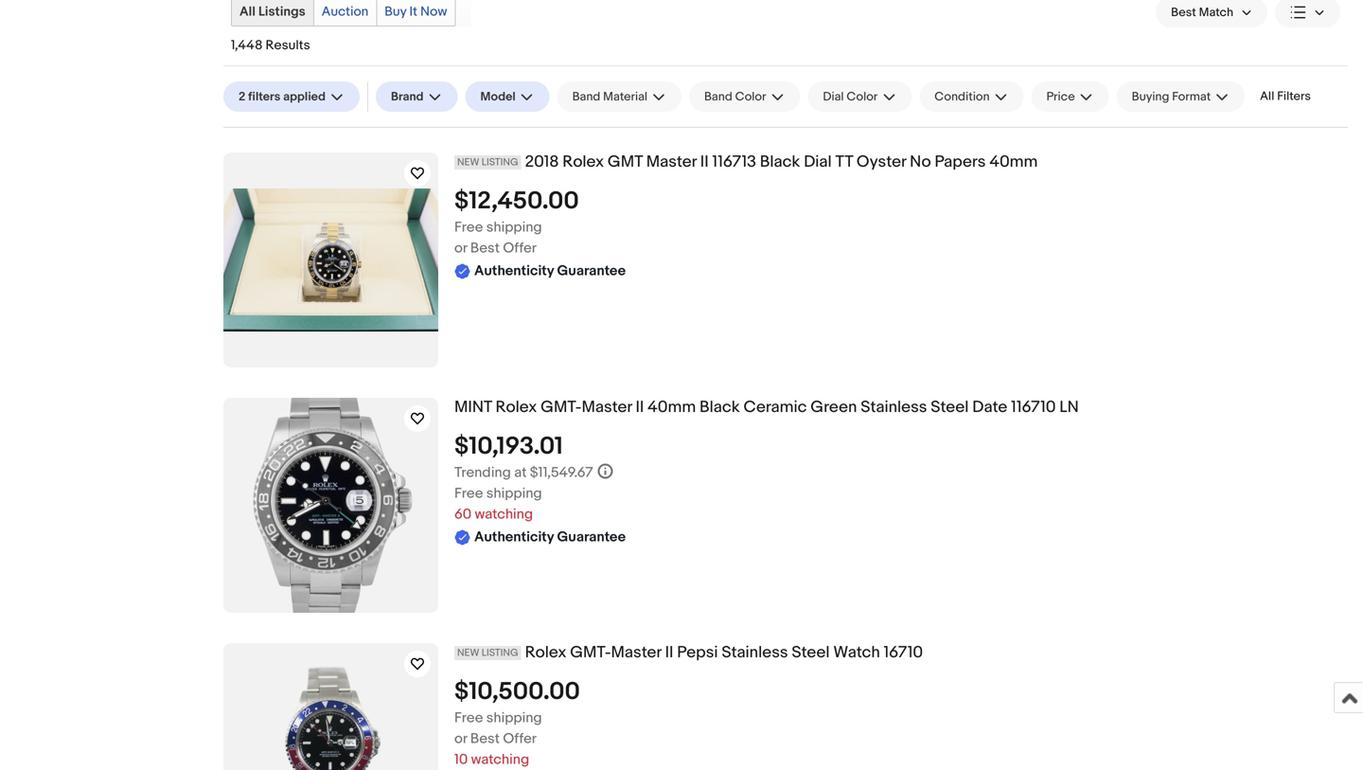 Task type: describe. For each thing, give the bounding box(es) containing it.
free inside free shipping 60 watching
[[455, 485, 483, 502]]

$10,500.00 free shipping or best offer 10 watching
[[455, 677, 580, 768]]

buying format button
[[1117, 81, 1246, 112]]

0 vertical spatial ii
[[701, 152, 709, 172]]

buy
[[385, 4, 407, 20]]

best match button
[[1157, 0, 1268, 28]]

$12,450.00 free shipping or best offer
[[455, 186, 579, 257]]

0 vertical spatial gmt-
[[541, 397, 582, 417]]

0 vertical spatial master
[[647, 152, 697, 172]]

1 authenticity from the top
[[475, 262, 554, 279]]

60
[[455, 506, 472, 523]]

2 vertical spatial master
[[611, 643, 662, 663]]

band material
[[573, 89, 648, 104]]

trending
[[455, 464, 511, 481]]

filters
[[248, 89, 281, 104]]

auction link
[[314, 0, 376, 26]]

band color
[[705, 89, 767, 104]]

oyster
[[857, 152, 907, 172]]

16710
[[884, 643, 924, 663]]

buying format
[[1132, 89, 1212, 104]]

shipping inside free shipping 60 watching
[[487, 485, 542, 502]]

dial color button
[[808, 81, 912, 112]]

ceramic
[[744, 397, 807, 417]]

buying
[[1132, 89, 1170, 104]]

0 horizontal spatial black
[[700, 397, 740, 417]]

at
[[515, 464, 527, 481]]

brand button
[[376, 81, 458, 112]]

ln
[[1060, 397, 1079, 417]]

all for all filters
[[1261, 89, 1275, 104]]

free for $12,450.00
[[455, 219, 483, 236]]

or for $10,500.00
[[455, 730, 467, 747]]

2 authenticity guarantee from the top
[[475, 528, 626, 545]]

watching inside free shipping 60 watching
[[475, 506, 533, 523]]

filters
[[1278, 89, 1312, 104]]

listing for $10,500.00
[[482, 647, 519, 659]]

mint rolex gmt-master ii 40mm black ceramic green stainless steel date 116710 ln link
[[455, 397, 1349, 418]]

brand
[[391, 89, 424, 104]]

new listing 2018 rolex gmt master ii 116713 black dial tt oyster no papers 40mm
[[457, 152, 1038, 172]]

auction
[[322, 4, 369, 20]]

2018
[[525, 152, 559, 172]]

$10,500.00
[[455, 677, 580, 706]]

all filters
[[1261, 89, 1312, 104]]

pepsi
[[677, 643, 718, 663]]

all listings
[[240, 4, 306, 20]]

1 vertical spatial dial
[[804, 152, 832, 172]]

results
[[266, 37, 310, 54]]

trending at $11,549.67
[[455, 464, 593, 481]]

all listings link
[[232, 0, 313, 26]]

1,448 results
[[231, 37, 310, 54]]

price button
[[1032, 81, 1110, 112]]

1,448
[[231, 37, 263, 54]]

band for band color
[[705, 89, 733, 104]]

2
[[239, 89, 246, 104]]

2 vertical spatial rolex
[[525, 643, 567, 663]]

model
[[481, 89, 516, 104]]

or for $12,450.00
[[455, 239, 467, 257]]

match
[[1200, 5, 1234, 20]]

$12,450.00
[[455, 186, 579, 216]]

1 horizontal spatial steel
[[931, 397, 969, 417]]

116713
[[713, 152, 757, 172]]

papers
[[935, 152, 986, 172]]



Task type: vqa. For each thing, say whether or not it's contained in the screenshot.
the Finding items and managing purchases link
no



Task type: locate. For each thing, give the bounding box(es) containing it.
color up tt
[[847, 89, 878, 104]]

2 offer from the top
[[503, 730, 537, 747]]

1 vertical spatial or
[[455, 730, 467, 747]]

1 vertical spatial 40mm
[[648, 397, 696, 417]]

0 horizontal spatial stainless
[[722, 643, 789, 663]]

band left material at the top left
[[573, 89, 601, 104]]

all filters button
[[1253, 81, 1319, 111]]

tt
[[836, 152, 853, 172]]

authenticity down free shipping 60 watching
[[475, 528, 554, 545]]

1 horizontal spatial stainless
[[861, 397, 928, 417]]

3 shipping from the top
[[487, 709, 542, 726]]

black left ceramic
[[700, 397, 740, 417]]

listings
[[259, 4, 306, 20]]

or down $12,450.00
[[455, 239, 467, 257]]

applied
[[283, 89, 326, 104]]

free down $12,450.00
[[455, 219, 483, 236]]

1 horizontal spatial 40mm
[[990, 152, 1038, 172]]

2 new from the top
[[457, 647, 480, 659]]

dial color
[[823, 89, 878, 104]]

all inside all filters "button"
[[1261, 89, 1275, 104]]

2 or from the top
[[455, 730, 467, 747]]

stainless
[[861, 397, 928, 417], [722, 643, 789, 663]]

2 guarantee from the top
[[557, 528, 626, 545]]

it
[[410, 4, 418, 20]]

authenticity guarantee
[[475, 262, 626, 279], [475, 528, 626, 545]]

gmt- up $10,500.00
[[570, 643, 611, 663]]

free
[[455, 219, 483, 236], [455, 485, 483, 502], [455, 709, 483, 726]]

0 vertical spatial shipping
[[487, 219, 542, 236]]

guarantee down the $12,450.00 free shipping or best offer
[[557, 262, 626, 279]]

1 vertical spatial free
[[455, 485, 483, 502]]

color up new listing 2018 rolex gmt master ii 116713 black dial tt oyster no papers 40mm
[[736, 89, 767, 104]]

offer down $10,500.00
[[503, 730, 537, 747]]

best inside '$10,500.00 free shipping or best offer 10 watching'
[[471, 730, 500, 747]]

2 color from the left
[[847, 89, 878, 104]]

gmt-
[[541, 397, 582, 417], [570, 643, 611, 663]]

watching right 10
[[471, 751, 530, 768]]

1 color from the left
[[736, 89, 767, 104]]

0 horizontal spatial ii
[[636, 397, 644, 417]]

color for dial color
[[847, 89, 878, 104]]

0 vertical spatial steel
[[931, 397, 969, 417]]

0 vertical spatial dial
[[823, 89, 844, 104]]

ii inside mint rolex gmt-master ii 40mm black ceramic green stainless steel date 116710 ln link
[[636, 397, 644, 417]]

1 listing from the top
[[482, 156, 519, 169]]

1 offer from the top
[[503, 239, 537, 257]]

1 guarantee from the top
[[557, 262, 626, 279]]

authenticity
[[475, 262, 554, 279], [475, 528, 554, 545]]

1 horizontal spatial all
[[1261, 89, 1275, 104]]

0 vertical spatial stainless
[[861, 397, 928, 417]]

watching inside '$10,500.00 free shipping or best offer 10 watching'
[[471, 751, 530, 768]]

0 horizontal spatial 40mm
[[648, 397, 696, 417]]

or inside the $12,450.00 free shipping or best offer
[[455, 239, 467, 257]]

dial inside dropdown button
[[823, 89, 844, 104]]

0 vertical spatial authenticity guarantee
[[475, 262, 626, 279]]

shipping down $12,450.00
[[487, 219, 542, 236]]

shipping for $12,450.00
[[487, 219, 542, 236]]

1 vertical spatial stainless
[[722, 643, 789, 663]]

1 free from the top
[[455, 219, 483, 236]]

2 vertical spatial best
[[471, 730, 500, 747]]

gmt
[[608, 152, 643, 172]]

1 vertical spatial shipping
[[487, 485, 542, 502]]

0 vertical spatial new
[[457, 156, 480, 169]]

buy it now
[[385, 4, 447, 20]]

all left filters
[[1261, 89, 1275, 104]]

free up 10
[[455, 709, 483, 726]]

model button
[[465, 81, 550, 112]]

best for $12,450.00
[[471, 239, 500, 257]]

free shipping 60 watching
[[455, 485, 542, 523]]

1 vertical spatial listing
[[482, 647, 519, 659]]

0 vertical spatial authenticity
[[475, 262, 554, 279]]

2 authenticity from the top
[[475, 528, 554, 545]]

rolex gmt-master ii pepsi stainless steel watch 16710 image
[[256, 643, 406, 770]]

0 vertical spatial guarantee
[[557, 262, 626, 279]]

0 horizontal spatial color
[[736, 89, 767, 104]]

listing inside new listing rolex gmt-master ii pepsi stainless steel watch 16710
[[482, 647, 519, 659]]

listing inside new listing 2018 rolex gmt master ii 116713 black dial tt oyster no papers 40mm
[[482, 156, 519, 169]]

all
[[240, 4, 256, 20], [1261, 89, 1275, 104]]

40mm
[[990, 152, 1038, 172], [648, 397, 696, 417]]

best inside the $12,450.00 free shipping or best offer
[[471, 239, 500, 257]]

no
[[910, 152, 932, 172]]

best left 'match'
[[1172, 5, 1197, 20]]

1 vertical spatial gmt-
[[570, 643, 611, 663]]

ii
[[701, 152, 709, 172], [636, 397, 644, 417], [665, 643, 674, 663]]

1 authenticity guarantee from the top
[[475, 262, 626, 279]]

or inside '$10,500.00 free shipping or best offer 10 watching'
[[455, 730, 467, 747]]

free up 60
[[455, 485, 483, 502]]

mint
[[455, 397, 492, 417]]

$11,549.67
[[530, 464, 593, 481]]

now
[[421, 4, 447, 20]]

0 vertical spatial watching
[[475, 506, 533, 523]]

1 vertical spatial authenticity
[[475, 528, 554, 545]]

date
[[973, 397, 1008, 417]]

shipping down at
[[487, 485, 542, 502]]

new up $12,450.00
[[457, 156, 480, 169]]

1 vertical spatial master
[[582, 397, 632, 417]]

0 horizontal spatial steel
[[792, 643, 830, 663]]

3 free from the top
[[455, 709, 483, 726]]

material
[[604, 89, 648, 104]]

green
[[811, 397, 858, 417]]

view: list view image
[[1291, 2, 1326, 22]]

new listing rolex gmt-master ii pepsi stainless steel watch 16710
[[457, 643, 924, 663]]

$10,193.01
[[455, 432, 563, 461]]

1 vertical spatial watching
[[471, 751, 530, 768]]

watch
[[834, 643, 881, 663]]

0 vertical spatial black
[[760, 152, 801, 172]]

1 vertical spatial offer
[[503, 730, 537, 747]]

dial left tt
[[804, 152, 832, 172]]

1 vertical spatial ii
[[636, 397, 644, 417]]

2 vertical spatial shipping
[[487, 709, 542, 726]]

steel left date
[[931, 397, 969, 417]]

offer inside '$10,500.00 free shipping or best offer 10 watching'
[[503, 730, 537, 747]]

guarantee down the $11,549.67
[[557, 528, 626, 545]]

1 horizontal spatial color
[[847, 89, 878, 104]]

rolex
[[563, 152, 604, 172], [496, 397, 537, 417], [525, 643, 567, 663]]

shipping for $10,500.00
[[487, 709, 542, 726]]

steel
[[931, 397, 969, 417], [792, 643, 830, 663]]

0 vertical spatial all
[[240, 4, 256, 20]]

all inside all listings link
[[240, 4, 256, 20]]

2 horizontal spatial ii
[[701, 152, 709, 172]]

rolex right 2018
[[563, 152, 604, 172]]

master up the $11,549.67
[[582, 397, 632, 417]]

band color button
[[690, 81, 801, 112]]

band for band material
[[573, 89, 601, 104]]

best down $12,450.00
[[471, 239, 500, 257]]

2 listing from the top
[[482, 647, 519, 659]]

offer
[[503, 239, 537, 257], [503, 730, 537, 747]]

1 vertical spatial guarantee
[[557, 528, 626, 545]]

band inside band material dropdown button
[[573, 89, 601, 104]]

2 vertical spatial ii
[[665, 643, 674, 663]]

1 shipping from the top
[[487, 219, 542, 236]]

1 horizontal spatial band
[[705, 89, 733, 104]]

buy it now link
[[377, 0, 455, 26]]

offer down $12,450.00
[[503, 239, 537, 257]]

0 vertical spatial 40mm
[[990, 152, 1038, 172]]

all up the "1,448"
[[240, 4, 256, 20]]

1 vertical spatial rolex
[[496, 397, 537, 417]]

2 shipping from the top
[[487, 485, 542, 502]]

gmt- up the $11,549.67
[[541, 397, 582, 417]]

10
[[455, 751, 468, 768]]

listing up $10,500.00
[[482, 647, 519, 659]]

condition button
[[920, 81, 1024, 112]]

watching right 60
[[475, 506, 533, 523]]

shipping down $10,500.00
[[487, 709, 542, 726]]

listing for $12,450.00
[[482, 156, 519, 169]]

master
[[647, 152, 697, 172], [582, 397, 632, 417], [611, 643, 662, 663]]

or
[[455, 239, 467, 257], [455, 730, 467, 747]]

color for band color
[[736, 89, 767, 104]]

1 vertical spatial all
[[1261, 89, 1275, 104]]

new inside new listing 2018 rolex gmt master ii 116713 black dial tt oyster no papers 40mm
[[457, 156, 480, 169]]

1 new from the top
[[457, 156, 480, 169]]

mint rolex gmt-master ii 40mm black ceramic green stainless steel date 116710 ln
[[455, 397, 1079, 417]]

black right '116713'
[[760, 152, 801, 172]]

authenticity down the $12,450.00 free shipping or best offer
[[475, 262, 554, 279]]

0 vertical spatial rolex
[[563, 152, 604, 172]]

free for $10,500.00
[[455, 709, 483, 726]]

offer for $12,450.00
[[503, 239, 537, 257]]

shipping inside '$10,500.00 free shipping or best offer 10 watching'
[[487, 709, 542, 726]]

rolex up $10,500.00
[[525, 643, 567, 663]]

band material button
[[558, 81, 682, 112]]

best
[[1172, 5, 1197, 20], [471, 239, 500, 257], [471, 730, 500, 747]]

guarantee
[[557, 262, 626, 279], [557, 528, 626, 545]]

1 vertical spatial authenticity guarantee
[[475, 528, 626, 545]]

new
[[457, 156, 480, 169], [457, 647, 480, 659]]

condition
[[935, 89, 990, 104]]

listing left 2018
[[482, 156, 519, 169]]

band up '116713'
[[705, 89, 733, 104]]

band
[[573, 89, 601, 104], [705, 89, 733, 104]]

new for $12,450.00
[[457, 156, 480, 169]]

stainless right pepsi
[[722, 643, 789, 663]]

free inside '$10,500.00 free shipping or best offer 10 watching'
[[455, 709, 483, 726]]

rolex up $10,193.01
[[496, 397, 537, 417]]

116710
[[1012, 397, 1057, 417]]

new inside new listing rolex gmt-master ii pepsi stainless steel watch 16710
[[457, 647, 480, 659]]

shipping
[[487, 219, 542, 236], [487, 485, 542, 502], [487, 709, 542, 726]]

authenticity guarantee down free shipping 60 watching
[[475, 528, 626, 545]]

band inside band color dropdown button
[[705, 89, 733, 104]]

shipping inside the $12,450.00 free shipping or best offer
[[487, 219, 542, 236]]

best for $10,500.00
[[471, 730, 500, 747]]

format
[[1173, 89, 1212, 104]]

new for $10,500.00
[[457, 647, 480, 659]]

authenticity guarantee down the $12,450.00 free shipping or best offer
[[475, 262, 626, 279]]

master left pepsi
[[611, 643, 662, 663]]

offer inside the $12,450.00 free shipping or best offer
[[503, 239, 537, 257]]

0 vertical spatial or
[[455, 239, 467, 257]]

steel left watch
[[792, 643, 830, 663]]

listing
[[482, 156, 519, 169], [482, 647, 519, 659]]

1 vertical spatial new
[[457, 647, 480, 659]]

1 horizontal spatial black
[[760, 152, 801, 172]]

1 or from the top
[[455, 239, 467, 257]]

2 free from the top
[[455, 485, 483, 502]]

0 vertical spatial best
[[1172, 5, 1197, 20]]

1 vertical spatial best
[[471, 239, 500, 257]]

0 vertical spatial free
[[455, 219, 483, 236]]

1 vertical spatial steel
[[792, 643, 830, 663]]

0 horizontal spatial band
[[573, 89, 601, 104]]

2 filters applied button
[[224, 81, 360, 112]]

2 vertical spatial free
[[455, 709, 483, 726]]

price
[[1047, 89, 1076, 104]]

dial
[[823, 89, 844, 104], [804, 152, 832, 172]]

best down $10,500.00
[[471, 730, 500, 747]]

or up 10
[[455, 730, 467, 747]]

best match
[[1172, 5, 1234, 20]]

all for all listings
[[240, 4, 256, 20]]

watching
[[475, 506, 533, 523], [471, 751, 530, 768]]

best inside dropdown button
[[1172, 5, 1197, 20]]

black
[[760, 152, 801, 172], [700, 397, 740, 417]]

color
[[736, 89, 767, 104], [847, 89, 878, 104]]

mint rolex gmt-master ii 40mm black ceramic green stainless steel date 116710 ln image
[[224, 398, 439, 613]]

0 horizontal spatial all
[[240, 4, 256, 20]]

1 vertical spatial black
[[700, 397, 740, 417]]

master right gmt
[[647, 152, 697, 172]]

2018 rolex gmt master ii 116713 black dial tt oyster no papers 40mm image
[[224, 188, 439, 332]]

40mm inside mint rolex gmt-master ii 40mm black ceramic green stainless steel date 116710 ln link
[[648, 397, 696, 417]]

free inside the $12,450.00 free shipping or best offer
[[455, 219, 483, 236]]

1 band from the left
[[573, 89, 601, 104]]

0 vertical spatial listing
[[482, 156, 519, 169]]

1 horizontal spatial ii
[[665, 643, 674, 663]]

2 filters applied
[[239, 89, 326, 104]]

offer for $10,500.00
[[503, 730, 537, 747]]

2 band from the left
[[705, 89, 733, 104]]

new up $10,500.00
[[457, 647, 480, 659]]

stainless right "green"
[[861, 397, 928, 417]]

0 vertical spatial offer
[[503, 239, 537, 257]]

dial up tt
[[823, 89, 844, 104]]



